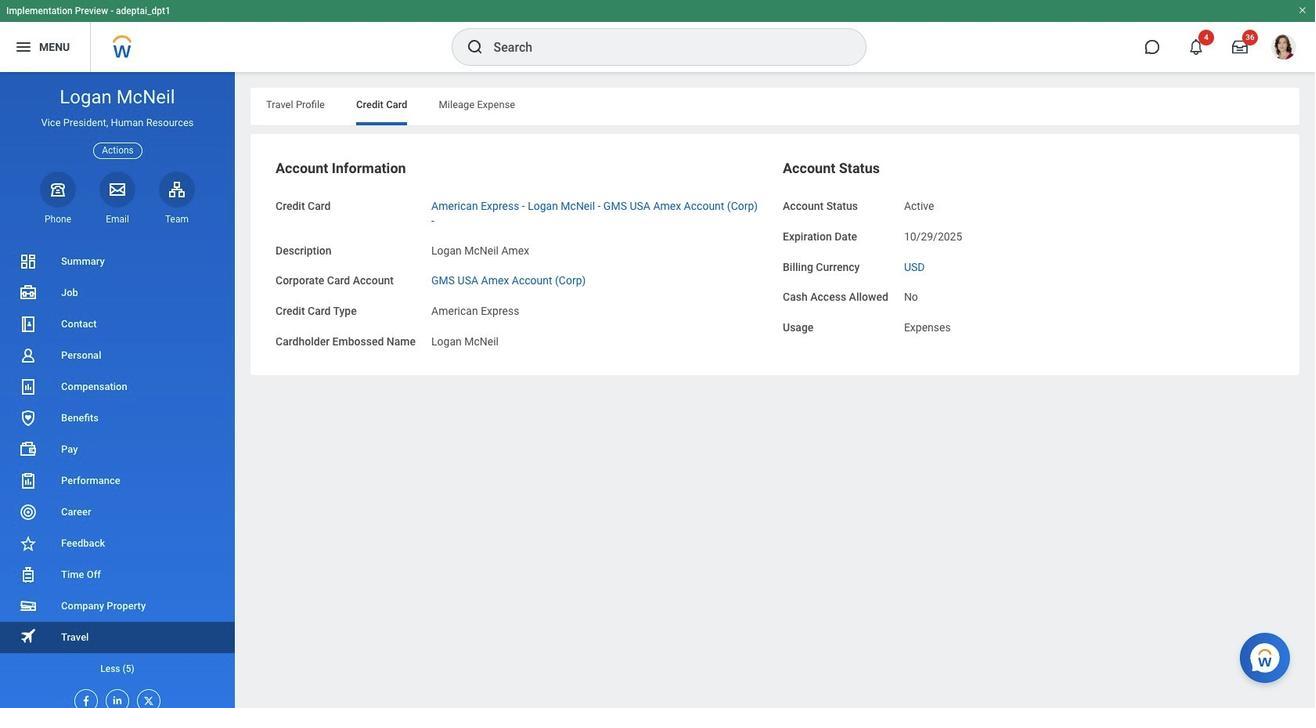 Task type: locate. For each thing, give the bounding box(es) containing it.
tab list
[[251, 88, 1300, 125]]

0 horizontal spatial group
[[276, 159, 768, 350]]

x image
[[138, 690, 155, 707]]

2 group from the left
[[783, 159, 1275, 336]]

personal image
[[19, 346, 38, 365]]

phone image
[[47, 180, 69, 199]]

summary image
[[19, 252, 38, 271]]

banner
[[0, 0, 1316, 72]]

list
[[0, 246, 235, 685]]

job image
[[19, 284, 38, 302]]

expenses element
[[905, 318, 951, 334]]

time off image
[[19, 566, 38, 584]]

pay image
[[19, 440, 38, 459]]

contact image
[[19, 315, 38, 334]]

performance image
[[19, 472, 38, 490]]

active element
[[905, 197, 935, 212]]

1 horizontal spatial group
[[783, 159, 1275, 336]]

company property image
[[19, 597, 38, 616]]

phone logan mcneil element
[[40, 213, 76, 226]]

notifications large image
[[1189, 39, 1205, 55]]

compensation image
[[19, 378, 38, 396]]

view team image
[[168, 180, 186, 199]]

close environment banner image
[[1299, 5, 1308, 15]]

career image
[[19, 503, 38, 522]]

profile logan mcneil image
[[1272, 34, 1297, 63]]

group
[[276, 159, 768, 350], [783, 159, 1275, 336]]



Task type: vqa. For each thing, say whether or not it's contained in the screenshot.
view team icon
yes



Task type: describe. For each thing, give the bounding box(es) containing it.
Search Workday  search field
[[494, 30, 834, 64]]

navigation pane region
[[0, 72, 235, 708]]

mail image
[[108, 180, 127, 199]]

travel image
[[19, 627, 38, 646]]

american express element
[[432, 302, 520, 317]]

email logan mcneil element
[[99, 213, 136, 226]]

inbox large image
[[1233, 39, 1249, 55]]

linkedin image
[[107, 690, 124, 707]]

team logan mcneil element
[[159, 213, 195, 226]]

justify image
[[14, 38, 33, 56]]

facebook image
[[75, 690, 92, 707]]

feedback image
[[19, 534, 38, 553]]

search image
[[466, 38, 484, 56]]

1 group from the left
[[276, 159, 768, 350]]

benefits image
[[19, 409, 38, 428]]



